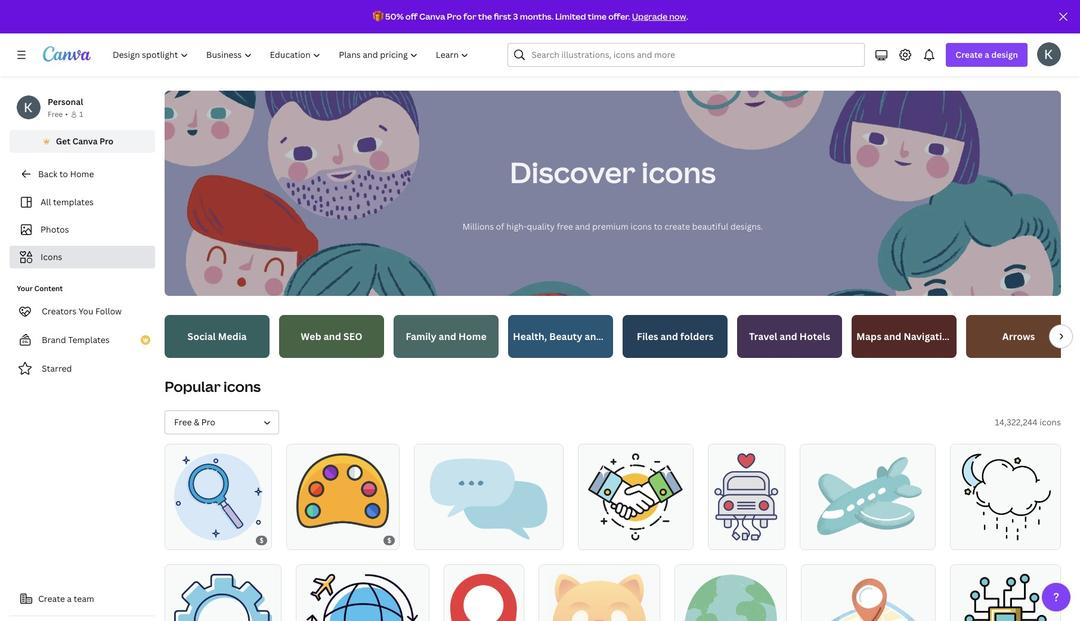 Task type: describe. For each thing, give the bounding box(es) containing it.
brand
[[42, 334, 66, 346]]

shocked cat image
[[549, 574, 651, 621]]

travel and hotels
[[750, 330, 831, 343]]

free
[[557, 221, 573, 232]]

icons
[[41, 251, 62, 263]]

folders
[[681, 330, 714, 343]]

free for free •
[[48, 109, 63, 119]]

social
[[188, 330, 216, 343]]

🎁
[[373, 11, 384, 22]]

maps
[[857, 330, 882, 343]]

you
[[79, 306, 93, 317]]

get
[[56, 135, 70, 147]]

your content
[[17, 283, 63, 294]]

offer.
[[609, 11, 631, 22]]

and for family and home
[[439, 330, 457, 343]]

family
[[406, 330, 437, 343]]

all templates
[[41, 196, 94, 208]]

popular icons
[[165, 377, 261, 396]]

get canva pro
[[56, 135, 114, 147]]

discover
[[510, 153, 636, 192]]

home for family and home
[[459, 330, 487, 343]]

create
[[665, 221, 691, 232]]

arrows link
[[967, 315, 1072, 358]]

0 vertical spatial to
[[59, 168, 68, 180]]

0 vertical spatial pro
[[447, 11, 462, 22]]

painting color palette image
[[297, 454, 390, 541]]

0 vertical spatial canva
[[420, 11, 446, 22]]

beauty
[[550, 330, 583, 343]]

a for design
[[985, 49, 990, 60]]

fashion
[[605, 330, 641, 343]]

templates
[[68, 334, 110, 346]]

14,322,244
[[996, 417, 1038, 428]]

off
[[406, 11, 418, 22]]

the
[[478, 11, 492, 22]]

world vacations image travel icon image
[[684, 574, 778, 621]]

create a team button
[[10, 587, 155, 611]]

back to home link
[[10, 162, 155, 186]]

popular
[[165, 377, 221, 396]]

valentines theme icon image
[[715, 454, 779, 541]]

14,322,244 icons
[[996, 417, 1062, 428]]

free for free & pro
[[174, 417, 192, 428]]

•
[[65, 109, 68, 119]]

Search search field
[[532, 44, 858, 66]]

canva inside button
[[72, 135, 98, 147]]

team
[[74, 593, 94, 605]]

home for back to home
[[70, 168, 94, 180]]

all templates link
[[17, 191, 148, 214]]

seo
[[344, 330, 363, 343]]

50%
[[385, 11, 404, 22]]

1 horizontal spatial to
[[654, 221, 663, 232]]

brand templates link
[[10, 328, 155, 352]]

limited
[[556, 11, 586, 22]]

creators you follow
[[42, 306, 122, 317]]

upgrade
[[632, 11, 668, 22]]

templates
[[53, 196, 94, 208]]

time
[[588, 11, 607, 22]]

of
[[496, 221, 505, 232]]

for
[[464, 11, 477, 22]]

social media
[[188, 330, 247, 343]]

airplane transport tourism vacations travel image
[[812, 454, 924, 541]]

icons for discover icons
[[642, 153, 716, 192]]

social media link
[[165, 315, 270, 358]]

files and folders
[[637, 330, 714, 343]]

and for web and seo
[[324, 330, 341, 343]]

talk bubbles message communication icon organic drawn image
[[428, 454, 550, 541]]

pointer map location vacations travel image
[[812, 574, 925, 621]]

travel and hotels link
[[738, 315, 843, 358]]

icons for 14,322,244 icons
[[1040, 417, 1062, 428]]

top level navigation element
[[105, 43, 479, 67]]

quality
[[527, 221, 555, 232]]

personal
[[48, 96, 83, 107]]

photos
[[41, 224, 69, 235]]

millions
[[463, 221, 494, 232]]

pro for free & pro
[[201, 417, 215, 428]]

pro for get canva pro
[[100, 135, 114, 147]]



Task type: vqa. For each thing, say whether or not it's contained in the screenshot.
leftmost "Home"
yes



Task type: locate. For each thing, give the bounding box(es) containing it.
maps and navigation link
[[852, 315, 957, 358]]

content
[[34, 283, 63, 294]]

1 vertical spatial a
[[67, 593, 72, 605]]

files and folders link
[[623, 315, 728, 358]]

canva right get
[[72, 135, 98, 147]]

1 $ from the left
[[260, 536, 264, 545]]

first
[[494, 11, 512, 22]]

a inside dropdown button
[[985, 49, 990, 60]]

0 horizontal spatial $
[[260, 536, 264, 545]]

navigation
[[904, 330, 955, 343]]

premium
[[593, 221, 629, 232]]

beautiful
[[693, 221, 729, 232]]

0 vertical spatial create
[[956, 49, 983, 60]]

1 vertical spatial pro
[[100, 135, 114, 147]]

create
[[956, 49, 983, 60], [38, 593, 65, 605]]

1 horizontal spatial a
[[985, 49, 990, 60]]

2 vertical spatial pro
[[201, 417, 215, 428]]

create inside dropdown button
[[956, 49, 983, 60]]

1 horizontal spatial $
[[388, 536, 392, 545]]

creators
[[42, 306, 77, 317]]

$
[[260, 536, 264, 545], [388, 536, 392, 545]]

icons
[[642, 153, 716, 192], [631, 221, 652, 232], [224, 377, 261, 396], [1040, 417, 1062, 428]]

home inside back to home link
[[70, 168, 94, 180]]

months.
[[520, 11, 554, 22]]

family and home link
[[394, 315, 499, 358]]

your
[[17, 283, 33, 294]]

pro inside dropdown button
[[201, 417, 215, 428]]

icons up the free & pro dropdown button
[[224, 377, 261, 396]]

free & pro
[[174, 417, 215, 428]]

1
[[79, 109, 83, 119]]

1 vertical spatial canva
[[72, 135, 98, 147]]

high-
[[507, 221, 527, 232]]

family and home
[[406, 330, 487, 343]]

0 horizontal spatial to
[[59, 168, 68, 180]]

create for create a team
[[38, 593, 65, 605]]

1 horizontal spatial canva
[[420, 11, 446, 22]]

web
[[301, 330, 321, 343]]

create left team
[[38, 593, 65, 605]]

brand templates
[[42, 334, 110, 346]]

create left design
[[956, 49, 983, 60]]

and for travel and hotels
[[780, 330, 798, 343]]

kendall parks image
[[1038, 42, 1062, 66]]

1 vertical spatial home
[[459, 330, 487, 343]]

0 horizontal spatial create
[[38, 593, 65, 605]]

0 vertical spatial a
[[985, 49, 990, 60]]

icons up create
[[642, 153, 716, 192]]

create for create a design
[[956, 49, 983, 60]]

millions of high-quality free and premium icons to create beautiful designs.
[[463, 221, 764, 232]]

icons right premium
[[631, 221, 652, 232]]

canva right off
[[420, 11, 446, 22]]

home right family
[[459, 330, 487, 343]]

pro inside button
[[100, 135, 114, 147]]

1 horizontal spatial free
[[174, 417, 192, 428]]

icons right 14,322,244
[[1040, 417, 1062, 428]]

create inside button
[[38, 593, 65, 605]]

0 horizontal spatial canva
[[72, 135, 98, 147]]

photos link
[[17, 218, 148, 241]]

0 horizontal spatial pro
[[100, 135, 114, 147]]

2 $ from the left
[[388, 536, 392, 545]]

hotels
[[800, 330, 831, 343]]

creators you follow link
[[10, 300, 155, 323]]

health, beauty and fashion
[[513, 330, 641, 343]]

web and seo link
[[279, 315, 384, 358]]

1 horizontal spatial create
[[956, 49, 983, 60]]

to left create
[[654, 221, 663, 232]]

and for maps and navigation
[[884, 330, 902, 343]]

a left design
[[985, 49, 990, 60]]

create a design button
[[947, 43, 1028, 67]]

all
[[41, 196, 51, 208]]

$ for the "painting color palette" image
[[388, 536, 392, 545]]

designs.
[[731, 221, 764, 232]]

back to home
[[38, 168, 94, 180]]

gears settings machine line icon image
[[174, 574, 272, 621]]

digital motherboard line design image
[[960, 574, 1053, 621]]

get canva pro button
[[10, 130, 155, 153]]

and right the files
[[661, 330, 679, 343]]

.
[[687, 11, 689, 22]]

and right beauty
[[585, 330, 603, 343]]

1 vertical spatial free
[[174, 417, 192, 428]]

free & pro button
[[165, 411, 279, 434]]

free inside dropdown button
[[174, 417, 192, 428]]

&
[[194, 417, 199, 428]]

0 horizontal spatial free
[[48, 109, 63, 119]]

financial image
[[589, 454, 683, 541]]

travel
[[750, 330, 778, 343]]

maps and navigation
[[857, 330, 955, 343]]

now
[[670, 11, 687, 22]]

to right back
[[59, 168, 68, 180]]

0 horizontal spatial home
[[70, 168, 94, 180]]

free left &
[[174, 417, 192, 428]]

starred
[[42, 363, 72, 374]]

3
[[513, 11, 518, 22]]

and right travel
[[780, 330, 798, 343]]

magnifying glass detailed   style icon image
[[174, 454, 263, 541]]

$ for magnifying glass detailed   style icon
[[260, 536, 264, 545]]

upgrade now button
[[632, 11, 687, 22]]

free
[[48, 109, 63, 119], [174, 417, 192, 428]]

and
[[575, 221, 591, 232], [324, 330, 341, 343], [439, 330, 457, 343], [585, 330, 603, 343], [661, 330, 679, 343], [780, 330, 798, 343], [884, 330, 902, 343]]

follow
[[95, 306, 122, 317]]

home inside 'family and home' link
[[459, 330, 487, 343]]

create a team
[[38, 593, 94, 605]]

health, beauty and fashion link
[[508, 315, 641, 358]]

discover icons
[[510, 153, 716, 192]]

media
[[218, 330, 247, 343]]

None search field
[[508, 43, 866, 67]]

files
[[637, 330, 659, 343]]

🎁 50% off canva pro for the first 3 months. limited time offer. upgrade now .
[[373, 11, 689, 22]]

a left team
[[67, 593, 72, 605]]

web and seo
[[301, 330, 363, 343]]

1 horizontal spatial home
[[459, 330, 487, 343]]

health,
[[513, 330, 547, 343]]

design
[[992, 49, 1019, 60]]

and left seo
[[324, 330, 341, 343]]

free •
[[48, 109, 68, 119]]

2 horizontal spatial pro
[[447, 11, 462, 22]]

arrows
[[1003, 330, 1036, 343]]

back
[[38, 168, 57, 180]]

commerce shopping flat image icon image
[[450, 574, 518, 621]]

and right family
[[439, 330, 457, 343]]

starred link
[[10, 357, 155, 381]]

pro up back to home link
[[100, 135, 114, 147]]

1 vertical spatial to
[[654, 221, 663, 232]]

and right free
[[575, 221, 591, 232]]

home
[[70, 168, 94, 180], [459, 330, 487, 343]]

icons for popular icons
[[224, 377, 261, 396]]

pro right &
[[201, 417, 215, 428]]

create a design
[[956, 49, 1019, 60]]

a
[[985, 49, 990, 60], [67, 593, 72, 605]]

1 horizontal spatial pro
[[201, 417, 215, 428]]

a for team
[[67, 593, 72, 605]]

rainy evening icon image
[[961, 454, 1052, 541]]

free left "•"
[[48, 109, 63, 119]]

airplane travel flying with planet fill style icon image
[[307, 574, 419, 621]]

to
[[59, 168, 68, 180], [654, 221, 663, 232]]

a inside button
[[67, 593, 72, 605]]

home up all templates link
[[70, 168, 94, 180]]

0 vertical spatial home
[[70, 168, 94, 180]]

0 vertical spatial free
[[48, 109, 63, 119]]

and right maps
[[884, 330, 902, 343]]

1 vertical spatial create
[[38, 593, 65, 605]]

0 horizontal spatial a
[[67, 593, 72, 605]]

and for files and folders
[[661, 330, 679, 343]]

pro left for
[[447, 11, 462, 22]]



